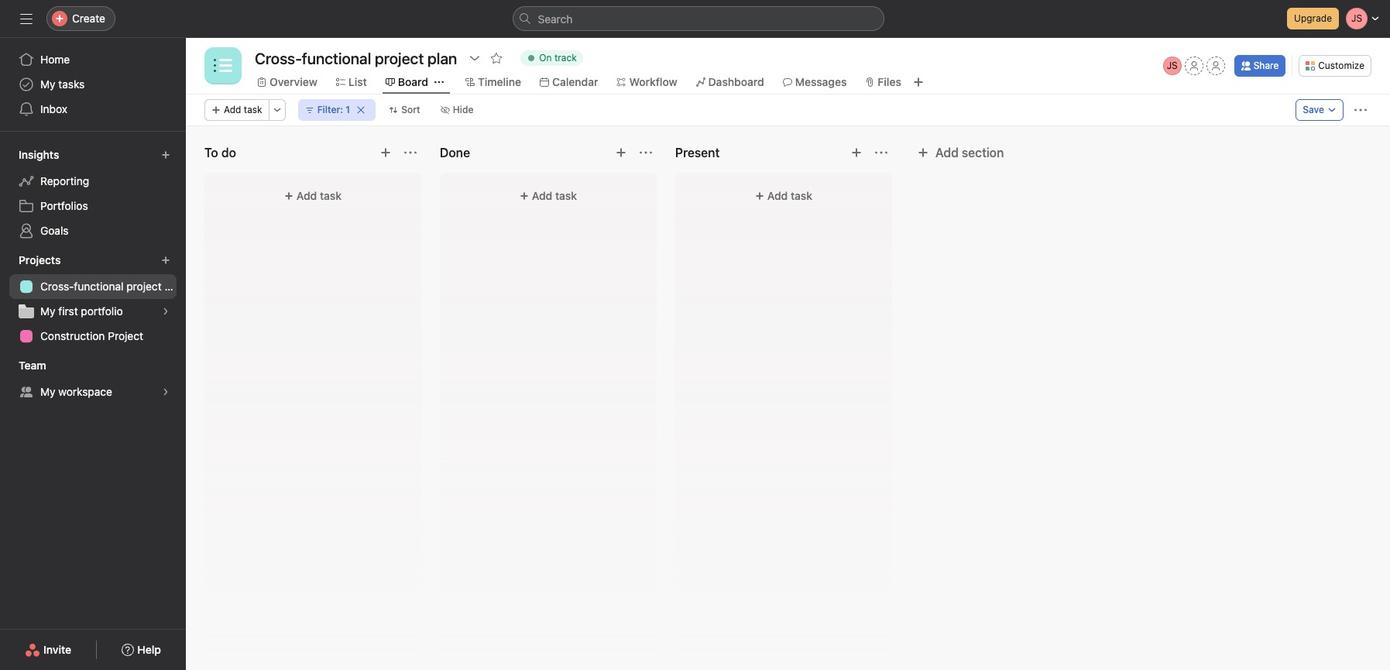 Task type: describe. For each thing, give the bounding box(es) containing it.
add task for to do
[[297, 189, 342, 202]]

done
[[440, 146, 470, 160]]

on
[[540, 52, 552, 64]]

tab actions image
[[435, 77, 444, 87]]

tasks
[[58, 77, 85, 91]]

sort
[[401, 104, 421, 115]]

my first portfolio
[[40, 305, 123, 318]]

on track
[[540, 52, 577, 64]]

functional
[[74, 280, 124, 293]]

my tasks link
[[9, 72, 177, 97]]

Search tasks, projects, and more text field
[[513, 6, 885, 31]]

more section actions image for present
[[876, 146, 888, 159]]

teams element
[[0, 352, 186, 408]]

my for my tasks
[[40, 77, 55, 91]]

my first portfolio link
[[9, 299, 177, 324]]

filter: 1
[[317, 104, 350, 115]]

more actions image
[[1355, 104, 1368, 116]]

list
[[349, 75, 367, 88]]

cross-functional project plan
[[40, 280, 186, 293]]

clear image
[[357, 105, 366, 115]]

workspace
[[58, 385, 112, 398]]

more section actions image for done
[[640, 146, 652, 159]]

save button
[[1297, 99, 1344, 121]]

invite button
[[15, 636, 81, 664]]

add task image for to do
[[380, 146, 392, 159]]

my workspace link
[[9, 380, 177, 404]]

files link
[[866, 74, 902, 91]]

help button
[[112, 636, 171, 664]]

add section
[[936, 146, 1005, 160]]

add task for present
[[768, 189, 813, 202]]

workflow
[[630, 75, 678, 88]]

add for to do
[[297, 189, 317, 202]]

goals link
[[9, 219, 177, 243]]

project
[[127, 280, 162, 293]]

construction
[[40, 329, 105, 343]]

task for to do
[[320, 189, 342, 202]]

home link
[[9, 47, 177, 72]]

js button
[[1164, 57, 1182, 75]]

insights
[[19, 148, 59, 161]]

calendar link
[[540, 74, 599, 91]]

first
[[58, 305, 78, 318]]

add tab image
[[913, 76, 925, 88]]

add task button for to do
[[214, 182, 412, 210]]

inbox
[[40, 102, 67, 115]]

invite
[[43, 643, 71, 656]]

add section button
[[911, 139, 1011, 167]]

cross-
[[40, 280, 74, 293]]

show options image
[[469, 52, 481, 64]]

create button
[[46, 6, 115, 31]]

more section actions image
[[404, 146, 417, 159]]

create
[[72, 12, 105, 25]]

task for present
[[791, 189, 813, 202]]

board
[[398, 75, 429, 88]]

dashboard
[[709, 75, 765, 88]]

1
[[346, 104, 350, 115]]

cross-functional project plan link
[[9, 274, 186, 299]]

customize button
[[1300, 55, 1372, 77]]

projects button
[[15, 250, 75, 271]]

add task button for done
[[449, 182, 648, 210]]



Task type: vqa. For each thing, say whether or not it's contained in the screenshot.
ADD TASK
yes



Task type: locate. For each thing, give the bounding box(es) containing it.
calendar
[[552, 75, 599, 88]]

add
[[224, 104, 241, 115], [936, 146, 959, 160], [297, 189, 317, 202], [532, 189, 553, 202], [768, 189, 788, 202]]

my for my workspace
[[40, 385, 55, 398]]

workflow link
[[617, 74, 678, 91]]

overview
[[270, 75, 318, 88]]

2 more section actions image from the left
[[876, 146, 888, 159]]

upgrade button
[[1288, 8, 1340, 29]]

new project or portfolio image
[[161, 256, 170, 265]]

1 more section actions image from the left
[[640, 146, 652, 159]]

my for my first portfolio
[[40, 305, 55, 318]]

3 my from the top
[[40, 385, 55, 398]]

filter: 1 button
[[298, 99, 376, 121]]

share
[[1254, 60, 1280, 71]]

my left tasks
[[40, 77, 55, 91]]

hide
[[453, 104, 474, 115]]

timeline
[[478, 75, 521, 88]]

filter:
[[317, 104, 343, 115]]

1 add task image from the left
[[380, 146, 392, 159]]

help
[[137, 643, 161, 656]]

add task
[[224, 104, 262, 115], [297, 189, 342, 202], [532, 189, 577, 202], [768, 189, 813, 202]]

add task button for present
[[685, 182, 883, 210]]

new insights image
[[161, 150, 170, 160]]

add for present
[[768, 189, 788, 202]]

construction project link
[[9, 324, 177, 349]]

see details, my first portfolio image
[[161, 307, 170, 316]]

my workspace
[[40, 385, 112, 398]]

files
[[878, 75, 902, 88]]

more section actions image left present
[[640, 146, 652, 159]]

team button
[[15, 355, 60, 377]]

inbox link
[[9, 97, 177, 122]]

my inside teams 'element'
[[40, 385, 55, 398]]

2 horizontal spatial add task image
[[851, 146, 863, 159]]

2 my from the top
[[40, 305, 55, 318]]

add task image
[[380, 146, 392, 159], [615, 146, 628, 159], [851, 146, 863, 159]]

2 add task image from the left
[[615, 146, 628, 159]]

list link
[[336, 74, 367, 91]]

task
[[244, 104, 262, 115], [320, 189, 342, 202], [556, 189, 577, 202], [791, 189, 813, 202]]

projects element
[[0, 246, 186, 352]]

2 vertical spatial my
[[40, 385, 55, 398]]

0 horizontal spatial more section actions image
[[640, 146, 652, 159]]

1 horizontal spatial more section actions image
[[876, 146, 888, 159]]

goals
[[40, 224, 69, 237]]

home
[[40, 53, 70, 66]]

add task image for present
[[851, 146, 863, 159]]

1 my from the top
[[40, 77, 55, 91]]

js
[[1167, 60, 1178, 71]]

add task button
[[205, 99, 269, 121], [214, 182, 412, 210], [449, 182, 648, 210], [685, 182, 883, 210]]

board link
[[386, 74, 429, 91]]

list image
[[214, 57, 232, 75]]

add task image for done
[[615, 146, 628, 159]]

global element
[[0, 38, 186, 131]]

None text field
[[251, 44, 461, 72]]

insights element
[[0, 141, 186, 246]]

present
[[676, 146, 720, 160]]

section
[[962, 146, 1005, 160]]

dashboard link
[[696, 74, 765, 91]]

0 vertical spatial my
[[40, 77, 55, 91]]

portfolio
[[81, 305, 123, 318]]

3 add task image from the left
[[851, 146, 863, 159]]

my down team popup button
[[40, 385, 55, 398]]

1 vertical spatial my
[[40, 305, 55, 318]]

add task for done
[[532, 189, 577, 202]]

my tasks
[[40, 77, 85, 91]]

overview link
[[257, 74, 318, 91]]

construction project
[[40, 329, 143, 343]]

1 horizontal spatial add task image
[[615, 146, 628, 159]]

save
[[1304, 104, 1325, 115]]

share button
[[1235, 55, 1287, 77]]

add for done
[[532, 189, 553, 202]]

plan
[[165, 280, 186, 293]]

reporting link
[[9, 169, 177, 194]]

my left first
[[40, 305, 55, 318]]

reporting
[[40, 174, 89, 188]]

projects
[[19, 253, 61, 267]]

my
[[40, 77, 55, 91], [40, 305, 55, 318], [40, 385, 55, 398]]

more section actions image
[[640, 146, 652, 159], [876, 146, 888, 159]]

timeline link
[[466, 74, 521, 91]]

on track button
[[514, 47, 590, 69]]

add to starred image
[[491, 52, 503, 64]]

portfolios
[[40, 199, 88, 212]]

messages
[[796, 75, 847, 88]]

more section actions image down files link
[[876, 146, 888, 159]]

customize
[[1319, 60, 1365, 71]]

sort button
[[382, 99, 427, 121]]

to do
[[205, 146, 236, 160]]

portfolios link
[[9, 194, 177, 219]]

project
[[108, 329, 143, 343]]

messages link
[[783, 74, 847, 91]]

team
[[19, 359, 46, 372]]

task for done
[[556, 189, 577, 202]]

track
[[555, 52, 577, 64]]

my inside global element
[[40, 77, 55, 91]]

upgrade
[[1295, 12, 1333, 24]]

see details, my workspace image
[[161, 387, 170, 397]]

more actions image
[[272, 105, 282, 115]]

hide button
[[434, 99, 481, 121]]

hide sidebar image
[[20, 12, 33, 25]]

0 horizontal spatial add task image
[[380, 146, 392, 159]]

my inside projects element
[[40, 305, 55, 318]]



